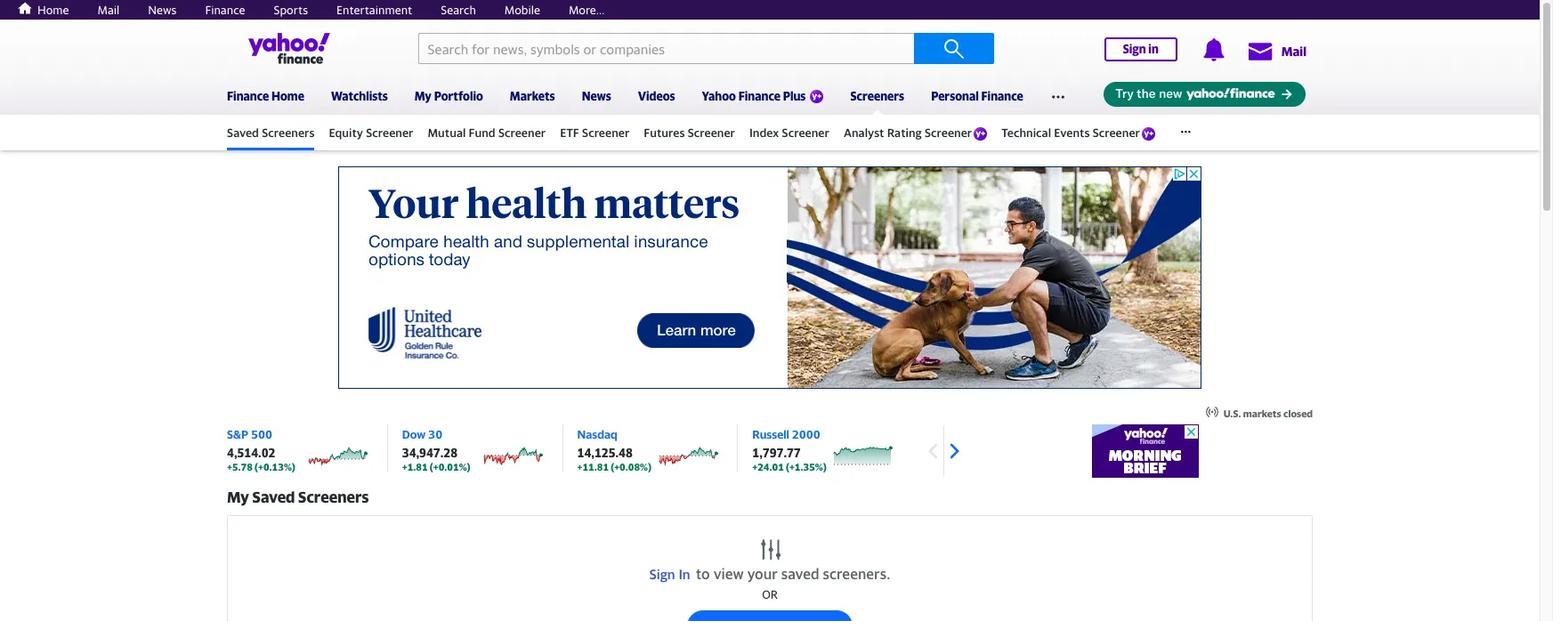 Task type: describe. For each thing, give the bounding box(es) containing it.
more...
[[569, 3, 605, 17]]

previous image
[[919, 438, 946, 465]]

sign in
[[1123, 42, 1158, 56]]

view
[[714, 565, 744, 583]]

plus
[[783, 89, 806, 103]]

dow
[[402, 427, 426, 441]]

sports
[[274, 3, 308, 17]]

screeners link
[[850, 77, 904, 115]]

futures screener
[[644, 126, 735, 140]]

sign for sign in
[[1123, 42, 1146, 56]]

my for my portfolio
[[415, 89, 432, 103]]

videos
[[638, 89, 675, 103]]

premium yahoo finance logo image
[[810, 90, 824, 103]]

+1.81
[[402, 461, 428, 473]]

personal
[[931, 89, 979, 103]]

etf screener link
[[560, 117, 630, 148]]

dow 30 link
[[402, 427, 443, 441]]

sign in link
[[649, 566, 690, 582]]

analyst rating screener
[[844, 126, 972, 140]]

yahoo
[[702, 89, 736, 103]]

0 vertical spatial news link
[[148, 3, 177, 17]]

equity
[[329, 126, 363, 140]]

+24.01
[[752, 461, 784, 473]]

finance link
[[205, 3, 245, 17]]

screeners.
[[823, 565, 890, 583]]

1 horizontal spatial news link
[[582, 77, 611, 111]]

s&p
[[227, 427, 248, 441]]

14,125.48
[[577, 446, 633, 460]]

finance left plus
[[739, 89, 781, 103]]

mutual
[[428, 126, 466, 140]]

2 vertical spatial screeners
[[298, 488, 369, 506]]

search image
[[943, 38, 964, 59]]

0 vertical spatial advertisement region
[[338, 166, 1202, 389]]

1 horizontal spatial home
[[271, 89, 304, 103]]

2 screener from the left
[[498, 126, 546, 140]]

3 screener from the left
[[582, 126, 630, 140]]

personal finance
[[931, 89, 1023, 103]]

500
[[251, 427, 272, 441]]

0 horizontal spatial mail
[[97, 3, 119, 17]]

news for the rightmost news link
[[582, 89, 611, 103]]

(+1.35%)
[[786, 461, 827, 473]]

(+0.08%)
[[611, 461, 652, 473]]

closed
[[1284, 408, 1313, 419]]

russell
[[752, 427, 789, 441]]

search
[[441, 3, 476, 17]]

etf
[[560, 126, 579, 140]]

markets link
[[510, 77, 555, 111]]

videos link
[[638, 77, 675, 111]]

or
[[762, 587, 778, 602]]

rating
[[887, 126, 922, 140]]

0 vertical spatial home
[[37, 3, 69, 17]]

0 vertical spatial screeners
[[850, 89, 904, 103]]

markets
[[1243, 408, 1281, 419]]

yahoo finance plus
[[702, 89, 806, 103]]

2000
[[792, 427, 821, 441]]

30
[[428, 427, 443, 441]]

try the new yahoo finance image
[[1104, 82, 1306, 107]]

analyst rating screener link
[[844, 117, 987, 148]]

watchlists
[[331, 89, 388, 103]]

saved
[[781, 565, 819, 583]]

markets
[[510, 89, 555, 103]]

4 screener from the left
[[688, 126, 735, 140]]

saved screeners link
[[227, 117, 315, 148]]

Search for news, symbols or companies text field
[[418, 33, 914, 64]]

finance home
[[227, 89, 304, 103]]

dow 30 34,947.28 +1.81 (+0.01%)
[[402, 427, 471, 473]]

home link
[[12, 1, 69, 17]]

saved screeners
[[227, 126, 315, 140]]

fund
[[469, 126, 495, 140]]



Task type: locate. For each thing, give the bounding box(es) containing it.
4,514.02
[[227, 446, 275, 460]]

mobile link
[[505, 3, 540, 17]]

my down +5.78
[[227, 488, 249, 506]]

1 vertical spatial mail
[[1281, 44, 1306, 59]]

mail right home link
[[97, 3, 119, 17]]

my saved screeners
[[227, 488, 369, 506]]

u.s. markets closed
[[1224, 408, 1313, 419]]

analyst
[[844, 126, 884, 140]]

0 horizontal spatial yahoo finance premium logo image
[[974, 127, 987, 141]]

1 horizontal spatial my
[[415, 89, 432, 103]]

index screener
[[749, 126, 829, 140]]

to
[[696, 565, 710, 583]]

finance home link
[[227, 77, 304, 111]]

russell 2000 link
[[752, 427, 821, 441]]

russell 2000 1,797.77 +24.01 (+1.35%)
[[752, 427, 827, 473]]

technical events screener link
[[1002, 117, 1155, 148]]

1 horizontal spatial sign
[[1123, 42, 1146, 56]]

mail link right notifications image
[[1247, 35, 1306, 67]]

34,947.28
[[402, 446, 458, 460]]

navigation containing finance home
[[0, 73, 1540, 150]]

0 horizontal spatial mail link
[[97, 3, 119, 17]]

finance up saved screeners link
[[227, 89, 269, 103]]

1 vertical spatial my
[[227, 488, 249, 506]]

advertisement region
[[338, 166, 1202, 389], [1092, 425, 1199, 478]]

equity screener link
[[329, 117, 413, 148]]

1 horizontal spatial news
[[582, 89, 611, 103]]

personal finance link
[[931, 77, 1023, 111]]

7 screener from the left
[[1093, 126, 1140, 140]]

events
[[1054, 126, 1090, 140]]

+5.78
[[227, 461, 253, 473]]

news link
[[148, 3, 177, 17], [582, 77, 611, 111]]

yahoo finance plus link
[[702, 77, 824, 115]]

saved
[[227, 126, 259, 140], [252, 488, 295, 506]]

watchlists link
[[331, 77, 388, 111]]

yahoo finance premium logo image inside 'technical events screener' link
[[1142, 127, 1155, 141]]

1,797.77
[[752, 446, 801, 460]]

1 vertical spatial advertisement region
[[1092, 425, 1199, 478]]

1 horizontal spatial yahoo finance premium logo image
[[1142, 127, 1155, 141]]

futures screener link
[[644, 117, 735, 148]]

my left portfolio
[[415, 89, 432, 103]]

news link up etf screener link
[[582, 77, 611, 111]]

s&p 500 4,514.02 +5.78 (+0.13%)
[[227, 427, 295, 473]]

screener right etf
[[582, 126, 630, 140]]

yahoo finance premium logo image for analyst rating screener
[[974, 127, 987, 141]]

0 horizontal spatial news link
[[148, 3, 177, 17]]

news link left the finance link
[[148, 3, 177, 17]]

finance up technical
[[981, 89, 1023, 103]]

news up etf screener link
[[582, 89, 611, 103]]

0 vertical spatial sign
[[1123, 42, 1146, 56]]

finance left sports
[[205, 3, 245, 17]]

mail right notifications image
[[1281, 44, 1306, 59]]

search link
[[441, 3, 476, 17]]

nasdaq 14,125.48 +11.81 (+0.08%)
[[577, 427, 652, 473]]

1 vertical spatial saved
[[252, 488, 295, 506]]

nasdaq
[[577, 427, 617, 441]]

u.s.
[[1224, 408, 1241, 419]]

screeners
[[850, 89, 904, 103], [262, 126, 315, 140], [298, 488, 369, 506]]

sign for sign in to view your saved screeners. or
[[649, 566, 675, 582]]

2 yahoo finance premium logo image from the left
[[1142, 127, 1155, 141]]

my
[[415, 89, 432, 103], [227, 488, 249, 506]]

etf screener
[[560, 126, 630, 140]]

index screener link
[[749, 117, 829, 148]]

screener right events
[[1093, 126, 1140, 140]]

1 horizontal spatial mail
[[1281, 44, 1306, 59]]

yahoo finance premium logo image inside the "analyst rating screener" 'link'
[[974, 127, 987, 141]]

screener down yahoo
[[688, 126, 735, 140]]

my for my saved screeners
[[227, 488, 249, 506]]

screener down markets
[[498, 126, 546, 140]]

5 screener from the left
[[782, 126, 829, 140]]

mutual fund screener
[[428, 126, 546, 140]]

1 vertical spatial sign
[[649, 566, 675, 582]]

0 horizontal spatial my
[[227, 488, 249, 506]]

screener down premium yahoo finance logo
[[782, 126, 829, 140]]

(+0.13%)
[[255, 461, 295, 473]]

portfolio
[[434, 89, 483, 103]]

in
[[1148, 42, 1158, 56]]

1 vertical spatial news link
[[582, 77, 611, 111]]

sign in link
[[1104, 37, 1177, 61]]

home
[[37, 3, 69, 17], [271, 89, 304, 103]]

my portfolio
[[415, 89, 483, 103]]

technical
[[1002, 126, 1051, 140]]

(+0.01%)
[[430, 461, 471, 473]]

0 vertical spatial news
[[148, 3, 177, 17]]

0 vertical spatial mail link
[[97, 3, 119, 17]]

0 horizontal spatial news
[[148, 3, 177, 17]]

0 vertical spatial my
[[415, 89, 432, 103]]

technical events screener
[[1002, 126, 1140, 140]]

navigation
[[0, 73, 1540, 150]]

1 vertical spatial news
[[582, 89, 611, 103]]

screener down personal
[[925, 126, 972, 140]]

1 horizontal spatial mail link
[[1247, 35, 1306, 67]]

screener right equity at the top
[[366, 126, 413, 140]]

0 vertical spatial saved
[[227, 126, 259, 140]]

your
[[747, 565, 778, 583]]

1 vertical spatial mail link
[[1247, 35, 1306, 67]]

+11.81
[[577, 461, 609, 473]]

0 vertical spatial mail
[[97, 3, 119, 17]]

finance
[[205, 3, 245, 17], [227, 89, 269, 103], [739, 89, 781, 103], [981, 89, 1023, 103]]

1 screener from the left
[[366, 126, 413, 140]]

news left the finance link
[[148, 3, 177, 17]]

yahoo finance premium logo image down 'personal finance'
[[974, 127, 987, 141]]

in
[[679, 566, 690, 582]]

sign
[[1123, 42, 1146, 56], [649, 566, 675, 582]]

my portfolio link
[[415, 77, 483, 111]]

6 screener from the left
[[925, 126, 972, 140]]

next image
[[941, 438, 968, 465]]

index
[[749, 126, 779, 140]]

screener
[[366, 126, 413, 140], [498, 126, 546, 140], [582, 126, 630, 140], [688, 126, 735, 140], [782, 126, 829, 140], [925, 126, 972, 140], [1093, 126, 1140, 140]]

yahoo finance premium logo image for technical events screener
[[1142, 127, 1155, 141]]

futures
[[644, 126, 685, 140]]

1 vertical spatial screeners
[[262, 126, 315, 140]]

saved down the (+0.13%)
[[252, 488, 295, 506]]

sign in to view your saved screeners. or
[[649, 565, 890, 602]]

mobile
[[505, 3, 540, 17]]

0 horizontal spatial sign
[[649, 566, 675, 582]]

1 yahoo finance premium logo image from the left
[[974, 127, 987, 141]]

news for the top news link
[[148, 3, 177, 17]]

screener inside 'link'
[[925, 126, 972, 140]]

sign inside sign in to view your saved screeners. or
[[649, 566, 675, 582]]

1 vertical spatial home
[[271, 89, 304, 103]]

mail
[[97, 3, 119, 17], [1281, 44, 1306, 59]]

0 horizontal spatial home
[[37, 3, 69, 17]]

nasdaq link
[[577, 427, 617, 441]]

yahoo finance premium logo image
[[974, 127, 987, 141], [1142, 127, 1155, 141]]

saved down finance home
[[227, 126, 259, 140]]

equity screener
[[329, 126, 413, 140]]

mutual fund screener link
[[428, 117, 546, 148]]

entertainment
[[337, 3, 412, 17]]

notifications image
[[1203, 38, 1226, 61]]

yahoo finance premium logo image down the try the new yahoo finance image
[[1142, 127, 1155, 141]]

news
[[148, 3, 177, 17], [582, 89, 611, 103]]

entertainment link
[[337, 3, 412, 17]]

mail link right home link
[[97, 3, 119, 17]]

sports link
[[274, 3, 308, 17]]

s&p 500 link
[[227, 427, 272, 441]]



Task type: vqa. For each thing, say whether or not it's contained in the screenshot.
an
no



